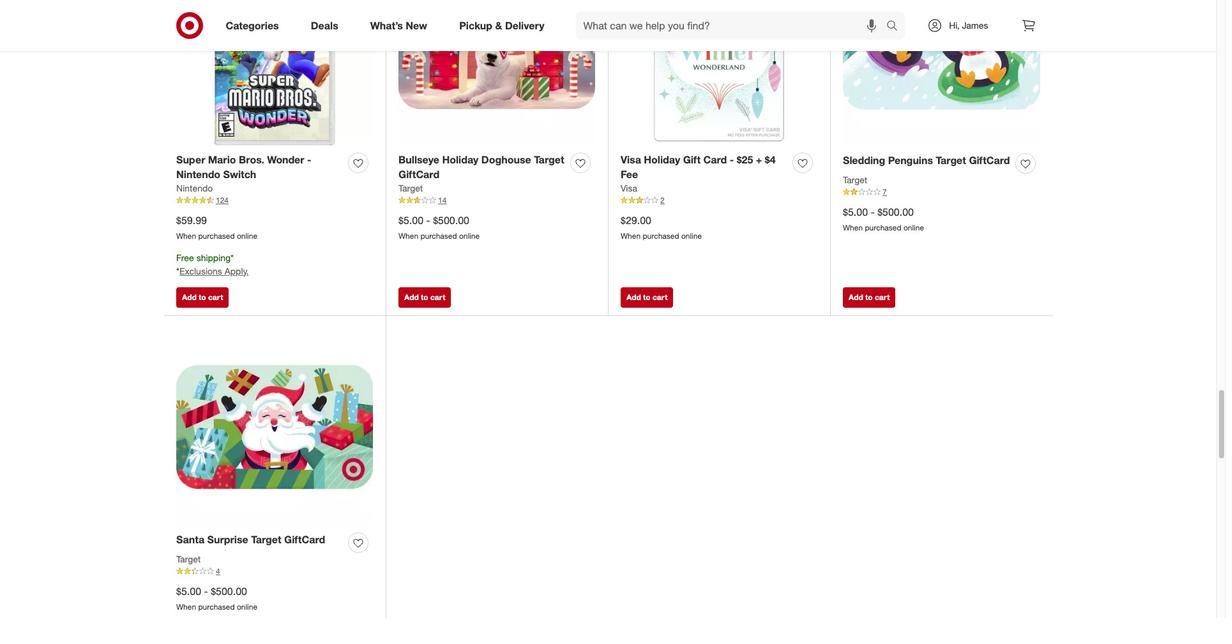 Task type: describe. For each thing, give the bounding box(es) containing it.
gift
[[683, 154, 701, 166]]

santa
[[176, 534, 205, 546]]

card
[[704, 154, 727, 166]]

nintendo inside super mario bros. wonder - nintendo switch
[[176, 168, 220, 181]]

when for bullseye holiday doghouse target giftcard
[[399, 231, 419, 241]]

doghouse
[[482, 154, 531, 166]]

purchased inside $59.99 when purchased online
[[198, 231, 235, 241]]

cart for visa holiday gift card - $25 + $4 fee
[[653, 293, 668, 302]]

target link for bullseye holiday doghouse target giftcard
[[399, 182, 423, 195]]

2 nintendo from the top
[[176, 183, 213, 194]]

cart for sledding penguins target giftcard
[[875, 293, 890, 302]]

holiday for visa
[[644, 154, 680, 166]]

+
[[756, 154, 762, 166]]

super mario bros. wonder - nintendo switch link
[[176, 153, 343, 182]]

free
[[176, 252, 194, 263]]

purchased for santa surprise target giftcard
[[198, 602, 235, 612]]

$5.00 for sledding penguins target giftcard
[[843, 206, 868, 219]]

target down the sledding
[[843, 175, 868, 185]]

shipping
[[197, 252, 231, 263]]

exclusions apply. button
[[179, 265, 249, 278]]

2
[[661, 195, 665, 205]]

categories
[[226, 19, 279, 32]]

super
[[176, 154, 205, 166]]

online for bullseye holiday doghouse target giftcard
[[459, 231, 480, 241]]

4 link
[[176, 566, 373, 577]]

new
[[406, 19, 427, 32]]

$5.00 for bullseye holiday doghouse target giftcard
[[399, 214, 424, 227]]

124
[[216, 195, 229, 205]]

pickup & delivery
[[459, 19, 545, 32]]

delivery
[[505, 19, 545, 32]]

online inside $29.00 when purchased online
[[682, 231, 702, 241]]

to for super mario bros. wonder - nintendo switch
[[199, 293, 206, 302]]

to for visa holiday gift card - $25 + $4 fee
[[643, 293, 651, 302]]

giftcard inside bullseye holiday doghouse target giftcard
[[399, 168, 440, 181]]

bullseye holiday doghouse target giftcard link
[[399, 153, 565, 182]]

pickup & delivery link
[[449, 11, 561, 40]]

pickup
[[459, 19, 493, 32]]

add for sledding penguins target giftcard
[[849, 293, 864, 302]]

what's new link
[[359, 11, 443, 40]]

online for sledding penguins target giftcard
[[904, 223, 924, 233]]

What can we help you find? suggestions appear below search field
[[576, 11, 890, 40]]

sledding penguins target giftcard link
[[843, 154, 1010, 168]]

surprise
[[207, 534, 248, 546]]

categories link
[[215, 11, 295, 40]]

search
[[881, 20, 912, 33]]

james
[[962, 20, 989, 31]]

- for santa surprise target giftcard
[[204, 585, 208, 598]]

7 link
[[843, 187, 1041, 198]]

when for sledding penguins target giftcard
[[843, 223, 863, 233]]

purchased for sledding penguins target giftcard
[[865, 223, 902, 233]]

add to cart for super mario bros. wonder - nintendo switch
[[182, 293, 223, 302]]

1 horizontal spatial *
[[231, 252, 234, 263]]

$29.00
[[621, 214, 652, 227]]

add to cart button for sledding penguins target giftcard
[[843, 288, 896, 308]]

exclusions
[[179, 266, 222, 276]]

what's
[[370, 19, 403, 32]]

when for santa surprise target giftcard
[[176, 602, 196, 612]]

$29.00 when purchased online
[[621, 214, 702, 241]]

124 link
[[176, 195, 373, 206]]

add for super mario bros. wonder - nintendo switch
[[182, 293, 197, 302]]

bullseye holiday doghouse target giftcard image
[[399, 0, 595, 146]]

14 link
[[399, 195, 595, 206]]

to for bullseye holiday doghouse target giftcard
[[421, 293, 428, 302]]

cart for super mario bros. wonder - nintendo switch
[[208, 293, 223, 302]]

fee
[[621, 168, 638, 181]]

purchased inside $29.00 when purchased online
[[643, 231, 679, 241]]

bullseye holiday doghouse target giftcard
[[399, 154, 564, 181]]

visa link
[[621, 182, 638, 195]]

sledding penguins target giftcard image
[[843, 0, 1041, 146]]

$500.00 for holiday
[[433, 214, 470, 227]]



Task type: locate. For each thing, give the bounding box(es) containing it.
visa
[[621, 154, 641, 166], [621, 183, 638, 194]]

target inside bullseye holiday doghouse target giftcard
[[534, 154, 564, 166]]

nintendo link
[[176, 182, 213, 195]]

-
[[307, 154, 311, 166], [730, 154, 734, 166], [871, 206, 875, 219], [426, 214, 430, 227], [204, 585, 208, 598]]

super mario bros. wonder - nintendo switch image
[[176, 0, 373, 146], [176, 0, 373, 146]]

1 horizontal spatial $5.00 - $500.00 when purchased online
[[399, 214, 480, 241]]

2 add from the left
[[404, 293, 419, 302]]

1 horizontal spatial $500.00
[[433, 214, 470, 227]]

1 to from the left
[[199, 293, 206, 302]]

target down bullseye
[[399, 183, 423, 194]]

3 add to cart from the left
[[627, 293, 668, 302]]

1 add to cart from the left
[[182, 293, 223, 302]]

3 cart from the left
[[653, 293, 668, 302]]

giftcard for santa surprise target giftcard
[[284, 534, 325, 546]]

1 visa from the top
[[621, 154, 641, 166]]

purchased for bullseye holiday doghouse target giftcard
[[421, 231, 457, 241]]

what's new
[[370, 19, 427, 32]]

online inside $59.99 when purchased online
[[237, 231, 257, 241]]

* up apply.
[[231, 252, 234, 263]]

target link for santa surprise target giftcard
[[176, 553, 201, 566]]

0 horizontal spatial giftcard
[[284, 534, 325, 546]]

giftcard for sledding penguins target giftcard
[[969, 154, 1010, 167]]

$5.00 - $500.00 when purchased online for penguins
[[843, 206, 924, 233]]

online
[[904, 223, 924, 233], [237, 231, 257, 241], [459, 231, 480, 241], [682, 231, 702, 241], [237, 602, 257, 612]]

2 horizontal spatial giftcard
[[969, 154, 1010, 167]]

0 horizontal spatial $5.00 - $500.00 when purchased online
[[176, 585, 257, 612]]

visa up fee
[[621, 154, 641, 166]]

0 vertical spatial visa
[[621, 154, 641, 166]]

target up 4 link
[[251, 534, 281, 546]]

2 add to cart from the left
[[404, 293, 445, 302]]

3 to from the left
[[643, 293, 651, 302]]

purchased down 4
[[198, 602, 235, 612]]

target down santa
[[176, 554, 201, 565]]

visa holiday gift card - $25 + $4 fee
[[621, 154, 776, 181]]

santa surprise target giftcard
[[176, 534, 325, 546]]

- left $25
[[730, 154, 734, 166]]

giftcard
[[969, 154, 1010, 167], [399, 168, 440, 181], [284, 534, 325, 546]]

holiday
[[442, 154, 479, 166], [644, 154, 680, 166]]

1 vertical spatial giftcard
[[399, 168, 440, 181]]

nintendo down super
[[176, 183, 213, 194]]

1 horizontal spatial target link
[[399, 182, 423, 195]]

when inside $59.99 when purchased online
[[176, 231, 196, 241]]

purchased up shipping
[[198, 231, 235, 241]]

switch
[[223, 168, 256, 181]]

2 vertical spatial giftcard
[[284, 534, 325, 546]]

0 vertical spatial *
[[231, 252, 234, 263]]

0 vertical spatial giftcard
[[969, 154, 1010, 167]]

1 horizontal spatial holiday
[[644, 154, 680, 166]]

target right doghouse
[[534, 154, 564, 166]]

4 cart from the left
[[875, 293, 890, 302]]

purchased down 14
[[421, 231, 457, 241]]

0 vertical spatial nintendo
[[176, 168, 220, 181]]

4
[[216, 567, 220, 576]]

$25
[[737, 154, 753, 166]]

online down 7 link
[[904, 223, 924, 233]]

$59.99
[[176, 214, 207, 227]]

$5.00
[[843, 206, 868, 219], [399, 214, 424, 227], [176, 585, 201, 598]]

14
[[438, 195, 447, 205]]

$5.00 down the sledding
[[843, 206, 868, 219]]

$5.00 - $500.00 when purchased online down 7
[[843, 206, 924, 233]]

0 horizontal spatial target link
[[176, 553, 201, 566]]

1 holiday from the left
[[442, 154, 479, 166]]

deals link
[[300, 11, 354, 40]]

&
[[495, 19, 502, 32]]

add to cart button for visa holiday gift card - $25 + $4 fee
[[621, 288, 674, 308]]

1 horizontal spatial $5.00
[[399, 214, 424, 227]]

target link down santa
[[176, 553, 201, 566]]

online for santa surprise target giftcard
[[237, 602, 257, 612]]

wonder
[[267, 154, 304, 166]]

0 horizontal spatial $500.00
[[211, 585, 247, 598]]

2 holiday from the left
[[644, 154, 680, 166]]

2 link
[[621, 195, 818, 206]]

7
[[883, 187, 887, 197]]

purchased down 7
[[865, 223, 902, 233]]

3 add to cart button from the left
[[621, 288, 674, 308]]

visa inside the visa holiday gift card - $25 + $4 fee
[[621, 154, 641, 166]]

giftcard down bullseye
[[399, 168, 440, 181]]

holiday left gift
[[644, 154, 680, 166]]

1 vertical spatial nintendo
[[176, 183, 213, 194]]

1 nintendo from the top
[[176, 168, 220, 181]]

1 add to cart button from the left
[[176, 288, 229, 308]]

3 add from the left
[[627, 293, 641, 302]]

add to cart button for super mario bros. wonder - nintendo switch
[[176, 288, 229, 308]]

2 cart from the left
[[431, 293, 445, 302]]

$500.00 down 7
[[878, 206, 914, 219]]

online down 2 link
[[682, 231, 702, 241]]

0 horizontal spatial *
[[176, 266, 179, 276]]

add to cart for visa holiday gift card - $25 + $4 fee
[[627, 293, 668, 302]]

purchased down $29.00
[[643, 231, 679, 241]]

giftcard inside sledding penguins target giftcard link
[[969, 154, 1010, 167]]

bros.
[[239, 154, 264, 166]]

holiday inside bullseye holiday doghouse target giftcard
[[442, 154, 479, 166]]

visa holiday gift card - $25 + $4 fee link
[[621, 153, 788, 182]]

cart
[[208, 293, 223, 302], [431, 293, 445, 302], [653, 293, 668, 302], [875, 293, 890, 302]]

bullseye
[[399, 154, 440, 166]]

when inside $29.00 when purchased online
[[621, 231, 641, 241]]

1 add from the left
[[182, 293, 197, 302]]

$500.00
[[878, 206, 914, 219], [433, 214, 470, 227], [211, 585, 247, 598]]

$500.00 down 14
[[433, 214, 470, 227]]

to
[[199, 293, 206, 302], [421, 293, 428, 302], [643, 293, 651, 302], [866, 293, 873, 302]]

to for sledding penguins target giftcard
[[866, 293, 873, 302]]

4 to from the left
[[866, 293, 873, 302]]

1 vertical spatial *
[[176, 266, 179, 276]]

- for bullseye holiday doghouse target giftcard
[[426, 214, 430, 227]]

$5.00 - $500.00 when purchased online
[[843, 206, 924, 233], [399, 214, 480, 241], [176, 585, 257, 612]]

giftcard up 7 link
[[969, 154, 1010, 167]]

2 add to cart button from the left
[[399, 288, 451, 308]]

penguins
[[888, 154, 933, 167]]

add to cart for sledding penguins target giftcard
[[849, 293, 890, 302]]

sledding penguins target giftcard
[[843, 154, 1010, 167]]

target link down the sledding
[[843, 174, 868, 187]]

4 add to cart from the left
[[849, 293, 890, 302]]

$5.00 - $500.00 when purchased online down 14
[[399, 214, 480, 241]]

$500.00 for surprise
[[211, 585, 247, 598]]

$5.00 down santa
[[176, 585, 201, 598]]

0 horizontal spatial holiday
[[442, 154, 479, 166]]

$500.00 down 4
[[211, 585, 247, 598]]

online up apply.
[[237, 231, 257, 241]]

santa surprise target giftcard image
[[176, 329, 373, 526]]

nintendo up nintendo link
[[176, 168, 220, 181]]

target link
[[843, 174, 868, 187], [399, 182, 423, 195], [176, 553, 201, 566]]

apply.
[[225, 266, 249, 276]]

visa for visa holiday gift card - $25 + $4 fee
[[621, 154, 641, 166]]

giftcard up 4 link
[[284, 534, 325, 546]]

add to cart button for bullseye holiday doghouse target giftcard
[[399, 288, 451, 308]]

$500.00 for penguins
[[878, 206, 914, 219]]

4 add from the left
[[849, 293, 864, 302]]

2 horizontal spatial target link
[[843, 174, 868, 187]]

- inside the visa holiday gift card - $25 + $4 fee
[[730, 154, 734, 166]]

2 horizontal spatial $5.00
[[843, 206, 868, 219]]

when
[[843, 223, 863, 233], [176, 231, 196, 241], [399, 231, 419, 241], [621, 231, 641, 241], [176, 602, 196, 612]]

santa surprise target giftcard link
[[176, 533, 325, 547]]

2 horizontal spatial $5.00 - $500.00 when purchased online
[[843, 206, 924, 233]]

2 to from the left
[[421, 293, 428, 302]]

0 horizontal spatial $5.00
[[176, 585, 201, 598]]

search button
[[881, 11, 912, 42]]

add to cart button
[[176, 288, 229, 308], [399, 288, 451, 308], [621, 288, 674, 308], [843, 288, 896, 308]]

- down bullseye
[[426, 214, 430, 227]]

holiday right bullseye
[[442, 154, 479, 166]]

target link down bullseye
[[399, 182, 423, 195]]

holiday for bullseye
[[442, 154, 479, 166]]

- down the sledding
[[871, 206, 875, 219]]

$5.00 - $500.00 when purchased online for holiday
[[399, 214, 480, 241]]

visa holiday gift card - $25 + $4 fee image
[[621, 0, 818, 146]]

*
[[231, 252, 234, 263], [176, 266, 179, 276]]

2 visa from the top
[[621, 183, 638, 194]]

cart for bullseye holiday doghouse target giftcard
[[431, 293, 445, 302]]

$4
[[765, 154, 776, 166]]

giftcard inside santa surprise target giftcard link
[[284, 534, 325, 546]]

super mario bros. wonder - nintendo switch
[[176, 154, 311, 181]]

$5.00 down bullseye
[[399, 214, 424, 227]]

target
[[534, 154, 564, 166], [936, 154, 967, 167], [843, 175, 868, 185], [399, 183, 423, 194], [251, 534, 281, 546], [176, 554, 201, 565]]

$5.00 - $500.00 when purchased online down 4
[[176, 585, 257, 612]]

target link for sledding penguins target giftcard
[[843, 174, 868, 187]]

sledding
[[843, 154, 886, 167]]

online down 14 "link"
[[459, 231, 480, 241]]

target up 7 link
[[936, 154, 967, 167]]

add to cart for bullseye holiday doghouse target giftcard
[[404, 293, 445, 302]]

4 add to cart button from the left
[[843, 288, 896, 308]]

- for sledding penguins target giftcard
[[871, 206, 875, 219]]

visa down fee
[[621, 183, 638, 194]]

add for bullseye holiday doghouse target giftcard
[[404, 293, 419, 302]]

online down 4 link
[[237, 602, 257, 612]]

hi, james
[[949, 20, 989, 31]]

$5.00 - $500.00 when purchased online for surprise
[[176, 585, 257, 612]]

$59.99 when purchased online
[[176, 214, 257, 241]]

free shipping * * exclusions apply.
[[176, 252, 249, 276]]

add to cart
[[182, 293, 223, 302], [404, 293, 445, 302], [627, 293, 668, 302], [849, 293, 890, 302]]

add for visa holiday gift card - $25 + $4 fee
[[627, 293, 641, 302]]

visa for visa
[[621, 183, 638, 194]]

2 horizontal spatial $500.00
[[878, 206, 914, 219]]

* down free
[[176, 266, 179, 276]]

1 horizontal spatial giftcard
[[399, 168, 440, 181]]

deals
[[311, 19, 338, 32]]

$5.00 for santa surprise target giftcard
[[176, 585, 201, 598]]

hi,
[[949, 20, 960, 31]]

- right wonder
[[307, 154, 311, 166]]

purchased
[[865, 223, 902, 233], [198, 231, 235, 241], [421, 231, 457, 241], [643, 231, 679, 241], [198, 602, 235, 612]]

- inside super mario bros. wonder - nintendo switch
[[307, 154, 311, 166]]

- down santa
[[204, 585, 208, 598]]

nintendo
[[176, 168, 220, 181], [176, 183, 213, 194]]

1 vertical spatial visa
[[621, 183, 638, 194]]

1 cart from the left
[[208, 293, 223, 302]]

mario
[[208, 154, 236, 166]]

holiday inside the visa holiday gift card - $25 + $4 fee
[[644, 154, 680, 166]]

add
[[182, 293, 197, 302], [404, 293, 419, 302], [627, 293, 641, 302], [849, 293, 864, 302]]



Task type: vqa. For each thing, say whether or not it's contained in the screenshot.
online corresponding to Sledding Penguins Target GiftCard
yes



